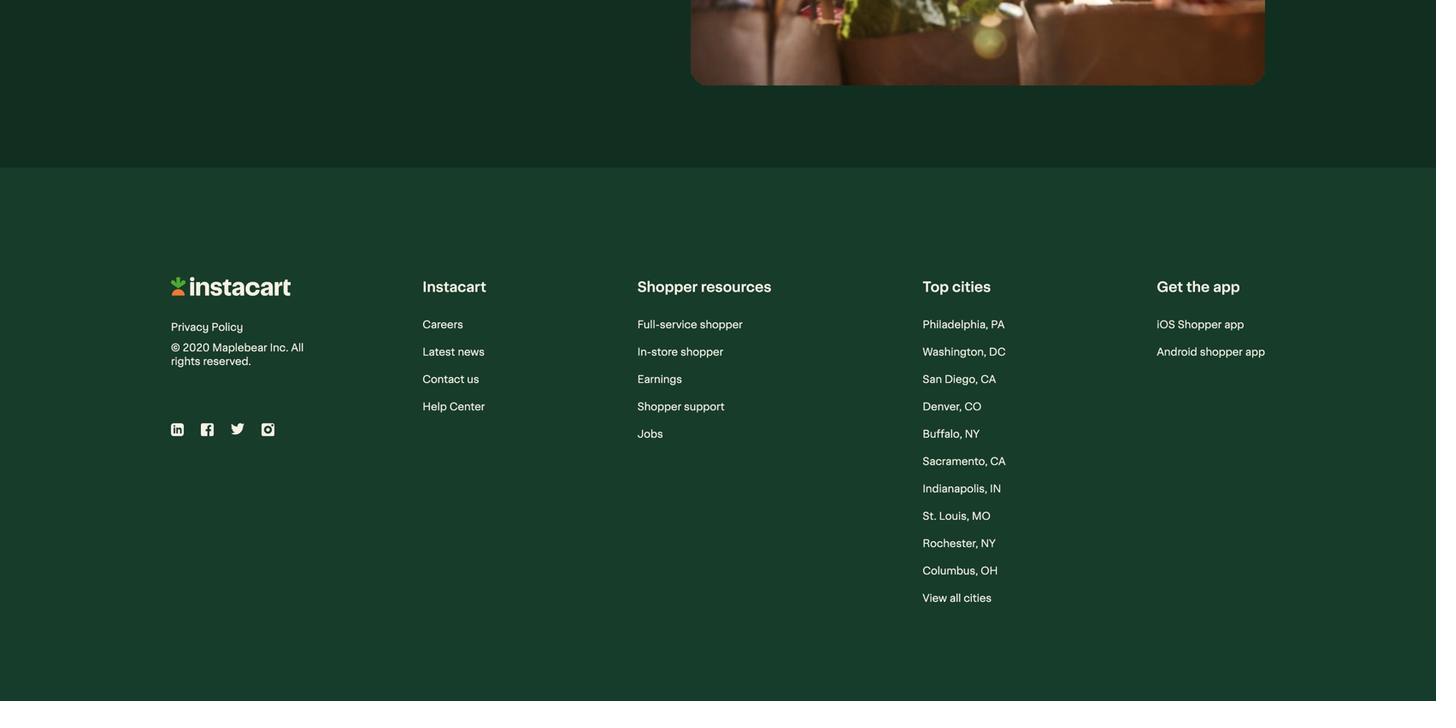 Task type: vqa. For each thing, say whether or not it's contained in the screenshot.
the topmost App
yes



Task type: locate. For each thing, give the bounding box(es) containing it.
app
[[1214, 280, 1241, 295], [1225, 319, 1245, 330], [1246, 346, 1266, 358]]

0 vertical spatial ny
[[965, 428, 980, 440]]

shopper down 'earnings' at the bottom
[[638, 401, 682, 413]]

philadelphia, pa link
[[923, 318, 1006, 332]]

san diego, ca
[[923, 374, 997, 385]]

android shopper app link
[[1158, 345, 1266, 359]]

cities right top
[[953, 280, 991, 295]]

shopper down ios shopper app link
[[1201, 346, 1243, 358]]

washington,
[[923, 346, 987, 358]]

shopper
[[638, 280, 698, 295], [1178, 319, 1222, 330], [638, 401, 682, 413]]

san
[[923, 374, 943, 385]]

help
[[423, 401, 447, 413]]

shopper down full-service shopper link on the top of the page
[[681, 346, 724, 358]]

shopper inside ios shopper app link
[[1178, 319, 1222, 330]]

shopper support link
[[638, 400, 772, 414]]

top cities
[[923, 280, 991, 295]]

0 vertical spatial app
[[1214, 280, 1241, 295]]

cities right all
[[964, 593, 992, 604]]

shopper down the shopper resources button on the top of page
[[700, 319, 743, 330]]

app down the get the app button
[[1225, 319, 1245, 330]]

app for ios shopper app
[[1225, 319, 1245, 330]]

sacramento, ca link
[[923, 455, 1006, 469]]

shopper inside button
[[638, 280, 698, 295]]

st. louis, mo
[[923, 510, 991, 522]]

app right the
[[1214, 280, 1241, 295]]

ny for rochester, ny
[[981, 538, 996, 549]]

ny down "co"
[[965, 428, 980, 440]]

cities
[[953, 280, 991, 295], [964, 593, 992, 604]]

1 vertical spatial ny
[[981, 538, 996, 549]]

shopper support
[[638, 401, 725, 413]]

ios shopper app link
[[1158, 318, 1266, 332]]

shopper inside 'shopper support' link
[[638, 401, 682, 413]]

shopper down the get the app button
[[1178, 319, 1222, 330]]

get
[[1158, 280, 1184, 295]]

san diego, ca link
[[923, 373, 1006, 386]]

support
[[684, 401, 725, 413]]

instacart button
[[423, 277, 486, 318]]

1 vertical spatial app
[[1225, 319, 1245, 330]]

ny inside "link"
[[981, 538, 996, 549]]

0 horizontal spatial ny
[[965, 428, 980, 440]]

ny for buffalo, ny
[[965, 428, 980, 440]]

rochester, ny link
[[923, 537, 1006, 551]]

android
[[1158, 346, 1198, 358]]

ca
[[981, 374, 997, 385], [991, 456, 1006, 467]]

shopper for shopper support
[[638, 401, 682, 413]]

denver,
[[923, 401, 962, 413]]

careers link
[[423, 318, 486, 332]]

2 vertical spatial app
[[1246, 346, 1266, 358]]

app down ios shopper app link
[[1246, 346, 1266, 358]]

ny
[[965, 428, 980, 440], [981, 538, 996, 549]]

ca right diego,
[[981, 374, 997, 385]]

denver, co link
[[923, 400, 1006, 414]]

full-service shopper link
[[638, 318, 772, 332]]

earnings link
[[638, 373, 772, 386]]

contact us
[[423, 374, 479, 385]]

instacart
[[423, 280, 486, 295]]

© 2020 maplebear inc. all rights reserved.
[[171, 342, 304, 367]]

1 vertical spatial ca
[[991, 456, 1006, 467]]

view all cities
[[923, 593, 992, 604]]

latest news link
[[423, 345, 486, 359]]

get the app button
[[1158, 277, 1266, 318]]

1 horizontal spatial ny
[[981, 538, 996, 549]]

ca up in
[[991, 456, 1006, 467]]

cities inside button
[[953, 280, 991, 295]]

sacramento,
[[923, 456, 988, 467]]

indianapolis, in link
[[923, 482, 1006, 496]]

buffalo, ny
[[923, 428, 980, 440]]

shopper resources
[[638, 280, 772, 295]]

shopper
[[700, 319, 743, 330], [681, 346, 724, 358], [1201, 346, 1243, 358]]

shopper resources button
[[638, 277, 772, 318]]

resources
[[701, 280, 772, 295]]

shopper for full-service shopper
[[700, 319, 743, 330]]

©
[[171, 342, 180, 354]]

app inside button
[[1214, 280, 1241, 295]]

0 vertical spatial cities
[[953, 280, 991, 295]]

view all cities link
[[923, 592, 1006, 605]]

1 vertical spatial shopper
[[1178, 319, 1222, 330]]

oh
[[981, 565, 998, 577]]

in-store shopper link
[[638, 345, 772, 359]]

ny up oh
[[981, 538, 996, 549]]

2020
[[183, 342, 210, 354]]

0 vertical spatial shopper
[[638, 280, 698, 295]]

pa
[[991, 319, 1005, 330]]

washington, dc link
[[923, 345, 1006, 359]]

get the app
[[1158, 280, 1241, 295]]

help center
[[423, 401, 485, 413]]

jobs link
[[638, 427, 772, 441]]

shopper up service on the top left of the page
[[638, 280, 698, 295]]

2 vertical spatial shopper
[[638, 401, 682, 413]]



Task type: describe. For each thing, give the bounding box(es) containing it.
news
[[458, 346, 485, 358]]

app for android shopper app
[[1246, 346, 1266, 358]]

rochester, ny
[[923, 538, 996, 549]]

shopper for shopper resources
[[638, 280, 698, 295]]

columbus,
[[923, 565, 979, 577]]

android shopper app
[[1158, 346, 1266, 358]]

latest
[[423, 346, 455, 358]]

maplebear
[[212, 342, 267, 354]]

denver, co
[[923, 401, 982, 413]]

careers
[[423, 319, 463, 330]]

top
[[923, 280, 949, 295]]

0 vertical spatial ca
[[981, 374, 997, 385]]

reserved.
[[203, 356, 251, 367]]

co
[[965, 401, 982, 413]]

shopper for in-store shopper
[[681, 346, 724, 358]]

earnings
[[638, 374, 682, 385]]

contact
[[423, 374, 465, 385]]

us
[[467, 374, 479, 385]]

all
[[950, 593, 962, 604]]

dc
[[990, 346, 1006, 358]]

ios shopper app
[[1158, 319, 1245, 330]]

privacy
[[171, 321, 209, 333]]

sacramento, ca
[[923, 456, 1006, 467]]

privacy policy link
[[171, 321, 243, 333]]

buffalo,
[[923, 428, 963, 440]]

louis,
[[940, 510, 970, 522]]

philadelphia,
[[923, 319, 989, 330]]

store
[[652, 346, 678, 358]]

all
[[291, 342, 304, 354]]

contact us link
[[423, 373, 486, 386]]

full-
[[638, 319, 660, 330]]

buffalo, ny link
[[923, 427, 1006, 441]]

top cities button
[[923, 277, 1006, 318]]

philadelphia, pa
[[923, 319, 1005, 330]]

columbus, oh link
[[923, 564, 1006, 578]]

in-
[[638, 346, 652, 358]]

in
[[991, 483, 1002, 495]]

app for get the app
[[1214, 280, 1241, 295]]

1 vertical spatial cities
[[964, 593, 992, 604]]

the
[[1187, 280, 1210, 295]]

indianapolis, in
[[923, 483, 1002, 495]]

inc.
[[270, 342, 289, 354]]

full-service shopper
[[638, 319, 743, 330]]

privacy policy
[[171, 321, 243, 333]]

indianapolis,
[[923, 483, 988, 495]]

ios
[[1158, 319, 1176, 330]]

mo
[[972, 510, 991, 522]]

center
[[450, 401, 485, 413]]

service
[[660, 319, 698, 330]]

in-store shopper
[[638, 346, 724, 358]]

st. louis, mo link
[[923, 510, 1006, 523]]

view
[[923, 593, 948, 604]]

columbus, oh
[[923, 565, 998, 577]]

rights
[[171, 356, 201, 367]]

st.
[[923, 510, 937, 522]]

policy
[[212, 321, 243, 333]]

diego,
[[945, 374, 979, 385]]

jobs
[[638, 428, 663, 440]]

washington, dc
[[923, 346, 1006, 358]]

rochester,
[[923, 538, 979, 549]]

help center link
[[423, 400, 486, 414]]

latest news
[[423, 346, 485, 358]]



